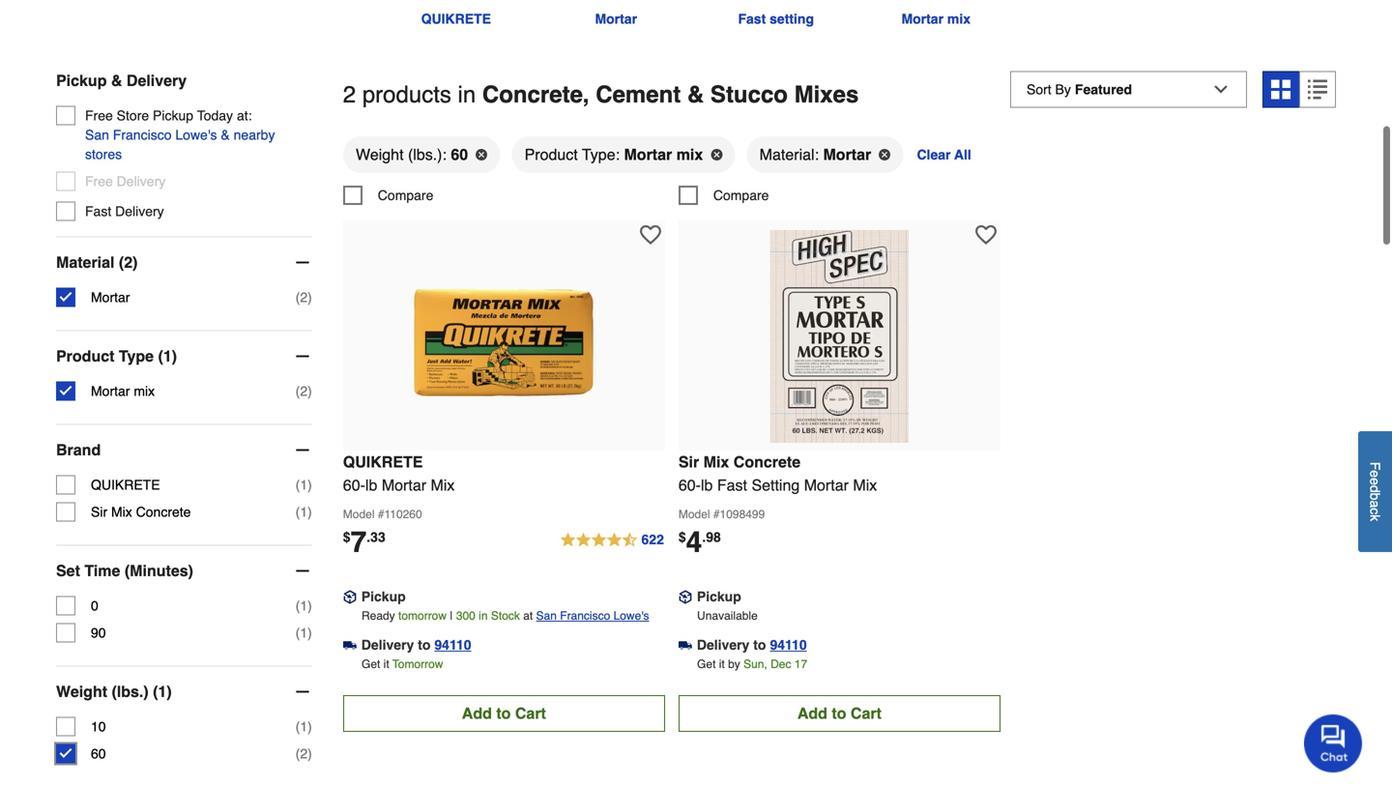 Task type: vqa. For each thing, say whether or not it's contained in the screenshot.
1-800-445-6937 "a"
no



Task type: locate. For each thing, give the bounding box(es) containing it.
list box containing weight (lbs.):
[[343, 136, 1337, 186]]

e up d
[[1368, 470, 1384, 478]]

5 ( 1 ) from the top
[[296, 719, 312, 734]]

0 vertical spatial (1)
[[158, 347, 177, 365]]

mix inside list box
[[677, 146, 703, 164]]

lowe's down today in the left of the page
[[175, 127, 217, 142]]

1 vertical spatial lowe's
[[614, 610, 650, 623]]

weight up 3006083 element on the left top of the page
[[356, 146, 404, 164]]

7 ) from the top
[[308, 719, 312, 734]]

2 pickup image from the left
[[679, 590, 692, 604]]

quikrete link
[[376, 0, 536, 28]]

get it tomorrow
[[362, 658, 443, 671]]

compare down weight (lbs.): 60
[[378, 188, 434, 203]]

2 vertical spatial mix
[[134, 383, 155, 399]]

brand button
[[56, 425, 312, 475]]

( 2 ) for material (2)
[[296, 290, 312, 305]]

concrete up setting
[[734, 453, 801, 471]]

1 horizontal spatial get
[[697, 658, 716, 671]]

0 horizontal spatial concrete
[[136, 504, 191, 520]]

product type (1)
[[56, 347, 177, 365]]

0 horizontal spatial lowe's
[[175, 127, 217, 142]]

concrete inside sir mix concrete 60-lb fast setting mortar mix
[[734, 453, 801, 471]]

$ inside $ 7 .33
[[343, 530, 351, 545]]

sir up model # 1098499
[[679, 453, 700, 471]]

2 add from the left
[[798, 705, 828, 723]]

1 horizontal spatial pickup image
[[679, 590, 692, 604]]

0 horizontal spatial add to cart button
[[343, 696, 665, 732]]

$ 7 .33
[[343, 526, 386, 559]]

6 ) from the top
[[308, 625, 312, 641]]

1 horizontal spatial $
[[679, 530, 686, 545]]

1 vertical spatial quikrete
[[343, 453, 423, 471]]

mortar inside sir mix concrete 60-lb fast setting mortar mix
[[805, 477, 849, 494]]

0 vertical spatial free
[[85, 108, 113, 123]]

1 ( 1 ) from the top
[[296, 477, 312, 493]]

2 cart from the left
[[851, 705, 882, 723]]

1 ( 2 ) from the top
[[296, 290, 312, 305]]

0 vertical spatial lowe's
[[175, 127, 217, 142]]

concrete for sir mix concrete
[[136, 504, 191, 520]]

it left "tomorrow"
[[384, 658, 390, 671]]

lb
[[366, 477, 378, 494], [701, 477, 713, 494]]

622
[[642, 532, 664, 548]]

pickup image up truck filled image
[[679, 590, 692, 604]]

1 minus image from the top
[[293, 253, 312, 272]]

close circle filled image left clear
[[880, 149, 891, 161]]

0 horizontal spatial in
[[458, 81, 476, 108]]

material (2)
[[56, 253, 138, 271]]

delivery up by
[[697, 638, 750, 653]]

compare for 5013804591 element
[[714, 188, 769, 203]]

2 minus image from the top
[[293, 347, 312, 366]]

3006083 element
[[343, 186, 434, 205]]

in right 300
[[479, 610, 488, 623]]

1 horizontal spatial compare
[[714, 188, 769, 203]]

get for get it by sun, dec 17
[[697, 658, 716, 671]]

product left type:
[[525, 146, 578, 164]]

5 1 from the top
[[300, 719, 308, 734]]

4 1 from the top
[[300, 625, 308, 641]]

0 horizontal spatial francisco
[[113, 127, 172, 142]]

e up b
[[1368, 478, 1384, 485]]

2 ( 2 ) from the top
[[296, 383, 312, 399]]

1 horizontal spatial cart
[[851, 705, 882, 723]]

0 horizontal spatial #
[[378, 508, 384, 521]]

1 60- from the left
[[343, 477, 366, 494]]

1 vertical spatial weight
[[56, 683, 107, 701]]

2 ( 1 ) from the top
[[296, 504, 312, 520]]

francisco
[[113, 127, 172, 142], [560, 610, 611, 623]]

1
[[300, 477, 308, 493], [300, 504, 308, 520], [300, 598, 308, 614], [300, 625, 308, 641], [300, 719, 308, 734]]

delivery to 94110 up 'get it by sun, dec 17'
[[697, 638, 807, 653]]

2 ) from the top
[[308, 383, 312, 399]]

2 $ from the left
[[679, 530, 686, 545]]

0 horizontal spatial it
[[384, 658, 390, 671]]

2 for mortar mix
[[300, 383, 308, 399]]

cart
[[515, 705, 546, 723], [851, 705, 882, 723]]

1 for 0
[[300, 598, 308, 614]]

setting
[[770, 11, 814, 26]]

c
[[1368, 508, 1384, 515]]

product type: mortar mix
[[525, 146, 703, 164]]

minus image for material (2)
[[293, 253, 312, 272]]

close circle filled image for 60
[[476, 149, 488, 161]]

actual price $4.98 element
[[679, 526, 721, 559]]

1 vertical spatial in
[[479, 610, 488, 623]]

pickup up the unavailable
[[697, 589, 742, 605]]

1 e from the top
[[1368, 470, 1384, 478]]

minus image inside brand button
[[293, 440, 312, 460]]

in right products
[[458, 81, 476, 108]]

5 ( from the top
[[296, 598, 300, 614]]

mix
[[704, 453, 730, 471], [431, 477, 455, 494], [854, 477, 878, 494], [111, 504, 132, 520]]

free down stores
[[85, 173, 113, 189]]

mortar
[[595, 11, 637, 26], [902, 11, 944, 26], [624, 146, 673, 164], [824, 146, 872, 164], [91, 290, 130, 305], [91, 383, 130, 399], [382, 477, 427, 494], [805, 477, 849, 494]]

1 horizontal spatial close circle filled image
[[880, 149, 891, 161]]

it
[[384, 658, 390, 671], [719, 658, 725, 671]]

lb up model # 1098499
[[701, 477, 713, 494]]

(1) right 'type'
[[158, 347, 177, 365]]

1 horizontal spatial #
[[714, 508, 720, 521]]

0 horizontal spatial model
[[343, 508, 375, 521]]

quikrete inside quikrete 60-lb mortar mix
[[343, 453, 423, 471]]

1 horizontal spatial add to cart button
[[679, 696, 1001, 732]]

get left "tomorrow"
[[362, 658, 380, 671]]

1 close circle filled image from the left
[[476, 149, 488, 161]]

1 horizontal spatial 60-
[[679, 477, 701, 494]]

ready
[[362, 610, 395, 623]]

0 horizontal spatial cart
[[515, 705, 546, 723]]

1 horizontal spatial delivery to 94110
[[697, 638, 807, 653]]

4 ) from the top
[[308, 504, 312, 520]]

add for first add to cart button from left
[[462, 705, 492, 723]]

2 vertical spatial fast
[[718, 477, 748, 494]]

94110 button
[[435, 636, 472, 655], [770, 636, 807, 655]]

1 add from the left
[[462, 705, 492, 723]]

delivery to 94110 for tomorrow
[[362, 638, 472, 653]]

60- up model # 1098499
[[679, 477, 701, 494]]

1 horizontal spatial san
[[536, 610, 557, 623]]

7
[[351, 526, 367, 559]]

1 horizontal spatial sir
[[679, 453, 700, 471]]

2 compare from the left
[[714, 188, 769, 203]]

( 1 ) for 0
[[296, 598, 312, 614]]

94110
[[435, 638, 472, 653], [770, 638, 807, 653]]

8 ( from the top
[[296, 746, 300, 762]]

2 for mortar
[[300, 290, 308, 305]]

1 vertical spatial mix
[[677, 146, 703, 164]]

1 horizontal spatial mix
[[677, 146, 703, 164]]

1 it from the left
[[384, 658, 390, 671]]

model up 4
[[679, 508, 711, 521]]

0 horizontal spatial sir
[[91, 504, 107, 520]]

4 ( from the top
[[296, 504, 300, 520]]

heart outline image
[[640, 225, 661, 246]]

san right at
[[536, 610, 557, 623]]

2 free from the top
[[85, 173, 113, 189]]

model for 60-lb fast setting mortar mix
[[679, 508, 711, 521]]

94110 button down |
[[435, 636, 472, 655]]

) for 0
[[308, 598, 312, 614]]

1 horizontal spatial lb
[[701, 477, 713, 494]]

2 lb from the left
[[701, 477, 713, 494]]

94110 button for get it tomorrow
[[435, 636, 472, 655]]

sir up time
[[91, 504, 107, 520]]

3 ( from the top
[[296, 477, 300, 493]]

pickup image
[[343, 590, 357, 604], [679, 590, 692, 604]]

( 1 ) for 90
[[296, 625, 312, 641]]

get left by
[[697, 658, 716, 671]]

# up .33
[[378, 508, 384, 521]]

3 ) from the top
[[308, 477, 312, 493]]

1 vertical spatial francisco
[[560, 610, 611, 623]]

0 horizontal spatial add
[[462, 705, 492, 723]]

1 vertical spatial ( 2 )
[[296, 383, 312, 399]]

fast left setting
[[738, 11, 766, 26]]

) for 10
[[308, 719, 312, 734]]

94110 up dec
[[770, 638, 807, 653]]

fast inside sir mix concrete 60-lb fast setting mortar mix
[[718, 477, 748, 494]]

model for 60-lb mortar mix
[[343, 508, 375, 521]]

1 horizontal spatial 94110
[[770, 638, 807, 653]]

1 compare from the left
[[378, 188, 434, 203]]

cart for first add to cart button from left
[[515, 705, 546, 723]]

0 horizontal spatial pickup image
[[343, 590, 357, 604]]

francisco down store
[[113, 127, 172, 142]]

products
[[363, 81, 452, 108]]

2 94110 from the left
[[770, 638, 807, 653]]

2 close circle filled image from the left
[[880, 149, 891, 161]]

weight for weight (lbs.) (1)
[[56, 683, 107, 701]]

2 get from the left
[[697, 658, 716, 671]]

1 horizontal spatial it
[[719, 658, 725, 671]]

0 horizontal spatial 94110 button
[[435, 636, 472, 655]]

6 ( from the top
[[296, 625, 300, 641]]

( 1 )
[[296, 477, 312, 493], [296, 504, 312, 520], [296, 598, 312, 614], [296, 625, 312, 641], [296, 719, 312, 734]]

1 horizontal spatial concrete
[[734, 453, 801, 471]]

sir mix concrete 60-lb fast setting mortar mix image
[[734, 230, 946, 443]]

& inside "san francisco lowe's & nearby stores"
[[221, 127, 230, 142]]

compare inside 3006083 element
[[378, 188, 434, 203]]

1 cart from the left
[[515, 705, 546, 723]]

$ left .98
[[679, 530, 686, 545]]

1 lb from the left
[[366, 477, 378, 494]]

close circle filled image
[[476, 149, 488, 161], [880, 149, 891, 161]]

(1)
[[158, 347, 177, 365], [153, 683, 172, 701]]

weight inside list box
[[356, 146, 404, 164]]

0 vertical spatial francisco
[[113, 127, 172, 142]]

2
[[343, 81, 356, 108], [300, 290, 308, 305], [300, 383, 308, 399], [300, 746, 308, 762]]

1 vertical spatial free
[[85, 173, 113, 189]]

1 vertical spatial fast
[[85, 203, 111, 219]]

list box
[[343, 136, 1337, 186]]

0 vertical spatial mortar mix
[[902, 11, 971, 26]]

2 ( from the top
[[296, 383, 300, 399]]

truck filled image
[[343, 639, 357, 652]]

2 vertical spatial ( 2 )
[[296, 746, 312, 762]]

( 1 ) for sir mix concrete
[[296, 504, 312, 520]]

2 94110 button from the left
[[770, 636, 807, 655]]

at:
[[237, 108, 252, 123]]

2 it from the left
[[719, 658, 725, 671]]

minus image inside "set time (minutes)" button
[[293, 561, 312, 581]]

fast setting link
[[696, 0, 857, 28]]

( 1 ) for 10
[[296, 719, 312, 734]]

sir inside sir mix concrete 60-lb fast setting mortar mix
[[679, 453, 700, 471]]

pickup image up truck filled icon
[[343, 590, 357, 604]]

1 horizontal spatial 94110 button
[[770, 636, 807, 655]]

94110 down |
[[435, 638, 472, 653]]

0 vertical spatial weight
[[356, 146, 404, 164]]

close circle filled image right (lbs.):
[[476, 149, 488, 161]]

5 minus image from the top
[[293, 682, 312, 702]]

1 vertical spatial product
[[56, 347, 115, 365]]

60
[[451, 146, 468, 164], [91, 746, 106, 762]]

1 vertical spatial concrete
[[136, 504, 191, 520]]

weight (lbs.): 60
[[356, 146, 468, 164]]

0 vertical spatial product
[[525, 146, 578, 164]]

0 vertical spatial mix
[[948, 11, 971, 26]]

add to cart
[[462, 705, 546, 723], [798, 705, 882, 723]]

francisco right at
[[560, 610, 611, 623]]

fast
[[738, 11, 766, 26], [85, 203, 111, 219], [718, 477, 748, 494]]

1 ) from the top
[[308, 290, 312, 305]]

product for product type: mortar mix
[[525, 146, 578, 164]]

0 horizontal spatial $
[[343, 530, 351, 545]]

1 for quikrete
[[300, 477, 308, 493]]

1 horizontal spatial &
[[221, 127, 230, 142]]

& up store
[[111, 71, 122, 89]]

product inside list box
[[525, 146, 578, 164]]

mix
[[948, 11, 971, 26], [677, 146, 703, 164], [134, 383, 155, 399]]

minus image
[[293, 253, 312, 272], [293, 347, 312, 366], [293, 440, 312, 460], [293, 561, 312, 581], [293, 682, 312, 702]]

0 horizontal spatial get
[[362, 658, 380, 671]]

1 horizontal spatial mortar mix
[[902, 11, 971, 26]]

0 vertical spatial fast
[[738, 11, 766, 26]]

) for 60
[[308, 746, 312, 762]]

mortar mix
[[902, 11, 971, 26], [91, 383, 155, 399]]

3 minus image from the top
[[293, 440, 312, 460]]

1 horizontal spatial model
[[679, 508, 711, 521]]

add
[[462, 705, 492, 723], [798, 705, 828, 723]]

) for quikrete
[[308, 477, 312, 493]]

model up 7
[[343, 508, 375, 521]]

( for 10
[[296, 719, 300, 734]]

1 delivery to 94110 from the left
[[362, 638, 472, 653]]

2 60- from the left
[[679, 477, 701, 494]]

1 add to cart button from the left
[[343, 696, 665, 732]]

to
[[418, 638, 431, 653], [754, 638, 767, 653], [497, 705, 511, 723], [832, 705, 847, 723]]

#
[[378, 508, 384, 521], [714, 508, 720, 521]]

lowe's down 4.5 stars image
[[614, 610, 650, 623]]

(1) for weight (lbs.) (1)
[[153, 683, 172, 701]]

add to cart button
[[343, 696, 665, 732], [679, 696, 1001, 732]]

4 minus image from the top
[[293, 561, 312, 581]]

quikrete
[[421, 11, 491, 26], [343, 453, 423, 471], [91, 477, 160, 493]]

0 horizontal spatial mortar mix
[[91, 383, 155, 399]]

1 horizontal spatial add to cart
[[798, 705, 882, 723]]

60- up model # 110260 at the left of the page
[[343, 477, 366, 494]]

delivery to 94110 for sun, dec 17
[[697, 638, 807, 653]]

compare inside 5013804591 element
[[714, 188, 769, 203]]

fast up 1098499
[[718, 477, 748, 494]]

8 ) from the top
[[308, 746, 312, 762]]

0 horizontal spatial lb
[[366, 477, 378, 494]]

mix inside quikrete 60-lb mortar mix
[[431, 477, 455, 494]]

delivery up free store pickup today at:
[[127, 71, 187, 89]]

0 horizontal spatial compare
[[378, 188, 434, 203]]

0 horizontal spatial product
[[56, 347, 115, 365]]

1 horizontal spatial lowe's
[[614, 610, 650, 623]]

free
[[85, 108, 113, 123], [85, 173, 113, 189]]

delivery to 94110 up "tomorrow"
[[362, 638, 472, 653]]

1 vertical spatial 60
[[91, 746, 106, 762]]

mixes
[[795, 81, 859, 108]]

3 ( 1 ) from the top
[[296, 598, 312, 614]]

2 # from the left
[[714, 508, 720, 521]]

60 down 10
[[91, 746, 106, 762]]

e
[[1368, 470, 1384, 478], [1368, 478, 1384, 485]]

3 1 from the top
[[300, 598, 308, 614]]

1 model from the left
[[343, 508, 375, 521]]

1 get from the left
[[362, 658, 380, 671]]

1 horizontal spatial weight
[[356, 146, 404, 164]]

60- inside sir mix concrete 60-lb fast setting mortar mix
[[679, 477, 701, 494]]

1 ( from the top
[[296, 290, 300, 305]]

0 horizontal spatial 60-
[[343, 477, 366, 494]]

model
[[343, 508, 375, 521], [679, 508, 711, 521]]

stores
[[85, 146, 122, 162]]

(1) right (lbs.) in the bottom of the page
[[153, 683, 172, 701]]

free left store
[[85, 108, 113, 123]]

2 horizontal spatial mix
[[948, 11, 971, 26]]

fast for fast delivery
[[85, 203, 111, 219]]

product left 'type'
[[56, 347, 115, 365]]

free for free store pickup today at:
[[85, 108, 113, 123]]

quikrete up 'sir mix concrete'
[[91, 477, 160, 493]]

f
[[1368, 462, 1384, 470]]

# for 60-
[[714, 508, 720, 521]]

(lbs.):
[[408, 146, 447, 164]]

0 horizontal spatial san
[[85, 127, 109, 142]]

2 delivery to 94110 from the left
[[697, 638, 807, 653]]

1 $ from the left
[[343, 530, 351, 545]]

san up stores
[[85, 127, 109, 142]]

7 ( from the top
[[296, 719, 300, 734]]

1 horizontal spatial francisco
[[560, 610, 611, 623]]

60 right (lbs.):
[[451, 146, 468, 164]]

0 horizontal spatial 94110
[[435, 638, 472, 653]]

compare down close circle filled image
[[714, 188, 769, 203]]

& down today in the left of the page
[[221, 127, 230, 142]]

& left stucco
[[688, 81, 704, 108]]

0 horizontal spatial weight
[[56, 683, 107, 701]]

1 1 from the top
[[300, 477, 308, 493]]

free delivery
[[85, 173, 166, 189]]

2 add to cart from the left
[[798, 705, 882, 723]]

0 vertical spatial quikrete
[[421, 11, 491, 26]]

1 pickup image from the left
[[343, 590, 357, 604]]

product
[[525, 146, 578, 164], [56, 347, 115, 365]]

0 horizontal spatial delivery to 94110
[[362, 638, 472, 653]]

1 horizontal spatial 60
[[451, 146, 468, 164]]

1 94110 button from the left
[[435, 636, 472, 655]]

( for 90
[[296, 625, 300, 641]]

5 ) from the top
[[308, 598, 312, 614]]

1 94110 from the left
[[435, 638, 472, 653]]

concrete up (minutes) on the left bottom of the page
[[136, 504, 191, 520]]

94110 for tomorrow
[[435, 638, 472, 653]]

1 vertical spatial (1)
[[153, 683, 172, 701]]

10
[[91, 719, 106, 734]]

mix inside 'mortar mix' link
[[948, 11, 971, 26]]

300
[[456, 610, 476, 623]]

free for free delivery
[[85, 173, 113, 189]]

concrete for sir mix concrete 60-lb fast setting mortar mix
[[734, 453, 801, 471]]

0 vertical spatial 60
[[451, 146, 468, 164]]

2 model from the left
[[679, 508, 711, 521]]

60 inside list box
[[451, 146, 468, 164]]

0 vertical spatial san
[[85, 127, 109, 142]]

2 1 from the top
[[300, 504, 308, 520]]

94110 button up dec
[[770, 636, 807, 655]]

2 add to cart button from the left
[[679, 696, 1001, 732]]

fast down free delivery
[[85, 203, 111, 219]]

add for 1st add to cart button from the right
[[798, 705, 828, 723]]

it left by
[[719, 658, 725, 671]]

$ inside $ 4 .98
[[679, 530, 686, 545]]

$
[[343, 530, 351, 545], [679, 530, 686, 545]]

0 horizontal spatial close circle filled image
[[476, 149, 488, 161]]

lb inside quikrete 60-lb mortar mix
[[366, 477, 378, 494]]

0 vertical spatial concrete
[[734, 453, 801, 471]]

lowe's
[[175, 127, 217, 142], [614, 610, 650, 623]]

$ left .33
[[343, 530, 351, 545]]

60-
[[343, 477, 366, 494], [679, 477, 701, 494]]

1 free from the top
[[85, 108, 113, 123]]

0 horizontal spatial add to cart
[[462, 705, 546, 723]]

weight up 10
[[56, 683, 107, 701]]

# up .98
[[714, 508, 720, 521]]

sir
[[679, 453, 700, 471], [91, 504, 107, 520]]

lb inside sir mix concrete 60-lb fast setting mortar mix
[[701, 477, 713, 494]]

1 horizontal spatial in
[[479, 610, 488, 623]]

0 vertical spatial sir
[[679, 453, 700, 471]]

pickup image for get it by
[[679, 590, 692, 604]]

quikrete up model # 110260 at the left of the page
[[343, 453, 423, 471]]

francisco inside "san francisco lowe's & nearby stores"
[[113, 127, 172, 142]]

lb up model # 110260 at the left of the page
[[366, 477, 378, 494]]

weight
[[356, 146, 404, 164], [56, 683, 107, 701]]

0 vertical spatial ( 2 )
[[296, 290, 312, 305]]

quikrete up products
[[421, 11, 491, 26]]

&
[[111, 71, 122, 89], [688, 81, 704, 108], [221, 127, 230, 142]]

4 ( 1 ) from the top
[[296, 625, 312, 641]]

it for by
[[719, 658, 725, 671]]

1 horizontal spatial product
[[525, 146, 578, 164]]

sir for sir mix concrete 60-lb fast setting mortar mix
[[679, 453, 700, 471]]

1 vertical spatial sir
[[91, 504, 107, 520]]

1 # from the left
[[378, 508, 384, 521]]

1 horizontal spatial add
[[798, 705, 828, 723]]



Task type: describe. For each thing, give the bounding box(es) containing it.
f e e d b a c k
[[1368, 462, 1384, 521]]

grid view image
[[1272, 80, 1291, 99]]

san francisco lowe's & nearby stores
[[85, 127, 275, 162]]

concrete,
[[483, 81, 590, 108]]

setting
[[752, 477, 800, 494]]

.33
[[367, 530, 386, 545]]

) for sir mix concrete
[[308, 504, 312, 520]]

model # 1098499
[[679, 508, 765, 521]]

mortar link
[[536, 0, 696, 28]]

cart for 1st add to cart button from the right
[[851, 705, 882, 723]]

sir mix concrete
[[91, 504, 191, 520]]

at
[[524, 610, 533, 623]]

heart outline image
[[976, 225, 997, 246]]

sir mix concrete 60-lb fast setting mortar mix
[[679, 453, 878, 494]]

minus image for product type (1)
[[293, 347, 312, 366]]

lowe's inside "san francisco lowe's & nearby stores"
[[175, 127, 217, 142]]

1 vertical spatial mortar mix
[[91, 383, 155, 399]]

product for product type (1)
[[56, 347, 115, 365]]

1 for sir mix concrete
[[300, 504, 308, 520]]

by
[[728, 658, 741, 671]]

tomorrow
[[393, 658, 443, 671]]

2 products in concrete, cement & stucco mixes
[[343, 81, 859, 108]]

san inside "san francisco lowe's & nearby stores"
[[85, 127, 109, 142]]

compare for 3006083 element on the left top of the page
[[378, 188, 434, 203]]

all
[[955, 147, 972, 163]]

clear all button
[[915, 136, 974, 174]]

( for mortar mix
[[296, 383, 300, 399]]

1 for 90
[[300, 625, 308, 641]]

cement
[[596, 81, 681, 108]]

tomorrow
[[399, 610, 447, 623]]

set time (minutes) button
[[56, 546, 312, 596]]

0 vertical spatial in
[[458, 81, 476, 108]]

material:
[[760, 146, 819, 164]]

94110 button for get it by sun, dec 17
[[770, 636, 807, 655]]

b
[[1368, 493, 1384, 500]]

store
[[117, 108, 149, 123]]

weight (lbs.) (1)
[[56, 683, 172, 701]]

pickup up "san francisco lowe's & nearby stores" at the left top
[[153, 108, 194, 123]]

$ for 4
[[679, 530, 686, 545]]

( for 60
[[296, 746, 300, 762]]

) for 90
[[308, 625, 312, 641]]

today
[[197, 108, 233, 123]]

material
[[56, 253, 115, 271]]

it for tomorrow
[[384, 658, 390, 671]]

stock
[[491, 610, 520, 623]]

stucco
[[711, 81, 788, 108]]

k
[[1368, 515, 1384, 521]]

san francisco lowe's button
[[536, 607, 650, 626]]

mortar mix link
[[857, 0, 1017, 28]]

110260
[[384, 508, 422, 521]]

san francisco lowe's & nearby stores button
[[85, 125, 312, 164]]

pickup up stores
[[56, 71, 107, 89]]

( for sir mix concrete
[[296, 504, 300, 520]]

1 add to cart from the left
[[462, 705, 546, 723]]

minus image for weight (lbs.) (1)
[[293, 682, 312, 702]]

(lbs.)
[[112, 683, 149, 701]]

0 horizontal spatial 60
[[91, 746, 106, 762]]

get it by sun, dec 17
[[697, 658, 808, 671]]

f e e d b a c k button
[[1359, 431, 1393, 552]]

pickup & delivery
[[56, 71, 187, 89]]

set
[[56, 562, 80, 580]]

3 ( 2 ) from the top
[[296, 746, 312, 762]]

0
[[91, 598, 98, 614]]

model # 110260
[[343, 508, 422, 521]]

pickup image for get it
[[343, 590, 357, 604]]

( 2 ) for product type (1)
[[296, 383, 312, 399]]

|
[[450, 610, 453, 623]]

chat invite button image
[[1305, 714, 1364, 773]]

nearby
[[234, 127, 275, 142]]

( for quikrete
[[296, 477, 300, 493]]

2 e from the top
[[1368, 478, 1384, 485]]

ready tomorrow | 300 in stock at san francisco lowe's
[[362, 610, 650, 623]]

quikrete 60-lb mortar mix image
[[398, 230, 611, 443]]

delivery down free delivery
[[115, 203, 164, 219]]

17
[[795, 658, 808, 671]]

d
[[1368, 485, 1384, 493]]

delivery up get it tomorrow
[[362, 638, 414, 653]]

dec
[[771, 658, 792, 671]]

1098499
[[720, 508, 765, 521]]

type
[[119, 347, 154, 365]]

$ for 7
[[343, 530, 351, 545]]

sir for sir mix concrete
[[91, 504, 107, 520]]

4
[[686, 526, 703, 559]]

$ 4 .98
[[679, 526, 721, 559]]

1 for 10
[[300, 719, 308, 734]]

list view image
[[1309, 80, 1328, 99]]

60- inside quikrete 60-lb mortar mix
[[343, 477, 366, 494]]

sun,
[[744, 658, 768, 671]]

2 for 60
[[300, 746, 308, 762]]

actual price $7.33 element
[[343, 526, 386, 559]]

clear all
[[917, 147, 972, 163]]

622 button
[[560, 529, 665, 552]]

(1) for product type (1)
[[158, 347, 177, 365]]

free store pickup today at:
[[85, 108, 252, 123]]

pickup up ready
[[362, 589, 406, 605]]

quikrete 60-lb mortar mix
[[343, 453, 455, 494]]

fast for fast setting
[[738, 11, 766, 26]]

truck filled image
[[679, 639, 692, 652]]

.98
[[703, 530, 721, 545]]

2 horizontal spatial &
[[688, 81, 704, 108]]

) for mortar
[[308, 290, 312, 305]]

# for mortar
[[378, 508, 384, 521]]

time
[[84, 562, 120, 580]]

material: mortar
[[760, 146, 872, 164]]

weight for weight (lbs.): 60
[[356, 146, 404, 164]]

4.5 stars image
[[560, 529, 665, 552]]

5013804591 element
[[679, 186, 769, 205]]

type:
[[582, 146, 620, 164]]

(minutes)
[[125, 562, 193, 580]]

mortar inside quikrete 60-lb mortar mix
[[382, 477, 427, 494]]

set time (minutes)
[[56, 562, 193, 580]]

clear
[[917, 147, 951, 163]]

( 1 ) for quikrete
[[296, 477, 312, 493]]

90
[[91, 625, 106, 641]]

fast setting
[[738, 11, 814, 26]]

) for mortar mix
[[308, 383, 312, 399]]

2 vertical spatial quikrete
[[91, 477, 160, 493]]

close circle filled image
[[711, 149, 723, 161]]

fast delivery
[[85, 203, 164, 219]]

0 horizontal spatial &
[[111, 71, 122, 89]]

1 vertical spatial san
[[536, 610, 557, 623]]

unavailable
[[697, 610, 758, 623]]

brand
[[56, 441, 101, 459]]

0 horizontal spatial mix
[[134, 383, 155, 399]]

a
[[1368, 500, 1384, 508]]

( for 0
[[296, 598, 300, 614]]

get for get it tomorrow
[[362, 658, 380, 671]]

close circle filled image for mortar
[[880, 149, 891, 161]]

94110 for sun, dec 17
[[770, 638, 807, 653]]

delivery up fast delivery
[[117, 173, 166, 189]]

( for mortar
[[296, 290, 300, 305]]

(2)
[[119, 253, 138, 271]]



